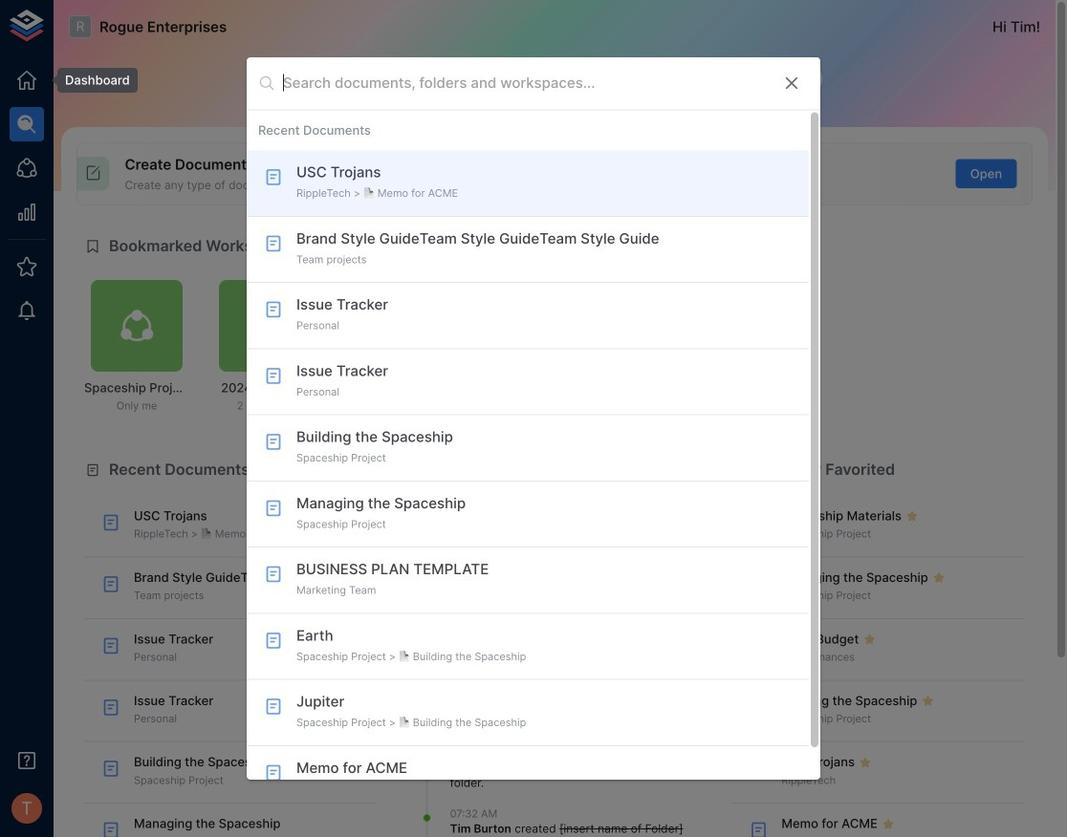 Task type: describe. For each thing, give the bounding box(es) containing it.
Search documents, folders and workspaces... text field
[[283, 69, 767, 98]]



Task type: vqa. For each thing, say whether or not it's contained in the screenshot.
1st 'help' image from the bottom of the page
no



Task type: locate. For each thing, give the bounding box(es) containing it.
dialog
[[247, 57, 821, 813]]

tooltip
[[44, 68, 138, 93]]



